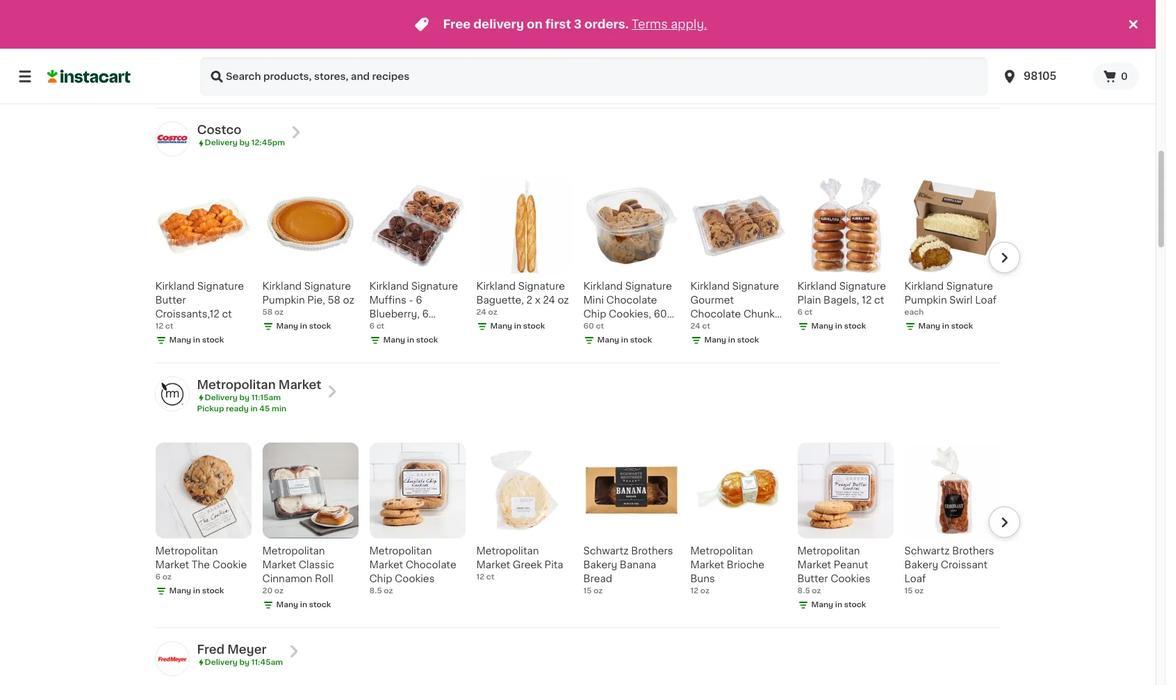 Task type: locate. For each thing, give the bounding box(es) containing it.
king's inside king's hawaiian original hawaiian sweet rolls 12pk
[[155, 27, 185, 36]]

brothers for butter
[[524, 27, 566, 36]]

plain left bagels,
[[798, 295, 821, 305]]

0 horizontal spatial 15
[[584, 587, 592, 595]]

many for swirl
[[919, 322, 941, 330]]

stock down the 12pk
[[202, 82, 224, 89]]

brothers inside schwartz brothers bakery gourmet cream cheese cinnamon rolls
[[417, 27, 459, 36]]

kirkland signature mini chocolate chip cookies, 60 ct
[[584, 281, 672, 333]]

15 for loaf
[[905, 587, 913, 595]]

stock down mission super soft soft taco flour tortillas 10 ct at the top left
[[309, 82, 331, 89]]

1 vertical spatial delivery
[[205, 394, 238, 402]]

cookie
[[212, 560, 247, 570]]

metropolitan inside metropolitan market peanut butter cookies 8.5 oz
[[798, 546, 860, 556]]

1 signature from the left
[[197, 281, 244, 291]]

0 vertical spatial cookies,
[[609, 309, 652, 319]]

item carousel region containing kirkland signature butter croissants,12 ct
[[136, 172, 1020, 357]]

0 horizontal spatial chip
[[369, 574, 392, 584]]

stock down peanut
[[845, 601, 866, 609]]

in down kirkland signature pumpkin pie, 58 oz 58 oz
[[300, 322, 307, 330]]

bakery up cream
[[369, 41, 403, 50]]

6 signature from the left
[[732, 281, 779, 291]]

1 horizontal spatial sweet
[[798, 54, 828, 64]]

1 vertical spatial chip
[[369, 574, 392, 584]]

kirkland inside kirkland signature baguette, 2 x 24 oz 24 oz
[[477, 281, 516, 291]]

market inside metropolitan market greek pita 12 ct
[[477, 560, 510, 570]]

many down double
[[383, 336, 405, 344]]

1 horizontal spatial 20
[[584, 54, 594, 61]]

2 pumpkin from the left
[[905, 295, 947, 305]]

oz inside kroger white enriched bread 20 oz
[[703, 54, 712, 61]]

metropolitan inside metropolitan market the cookie 6 oz
[[155, 546, 218, 556]]

original for king's hawaiian original hawaiian sweet rolls 24pk
[[798, 41, 836, 50]]

brothers for gourmet
[[417, 27, 459, 36]]

item carousel region
[[136, 172, 1020, 357], [136, 437, 1020, 622]]

many
[[169, 82, 191, 89], [276, 82, 298, 89], [276, 322, 298, 330], [490, 322, 512, 330], [812, 322, 834, 330], [919, 322, 941, 330], [169, 336, 191, 344], [383, 336, 405, 344], [598, 336, 620, 344], [705, 336, 727, 344], [169, 587, 191, 595], [276, 601, 298, 609], [812, 601, 834, 609]]

ct inside metropolitan market greek pita 12 ct
[[487, 573, 495, 581]]

gourmet up cheese
[[406, 41, 449, 50]]

soft up flour
[[334, 27, 354, 36]]

15 inside schwartz brothers bakery croissant loaf 15 oz
[[905, 587, 913, 595]]

0 vertical spatial buns
[[905, 41, 929, 50]]

pumpkin inside the kirkland signature pumpkin swirl loaf each
[[905, 295, 947, 305]]

metropolitan inside the metropolitan market chocolate chip cookies 8.5 oz
[[369, 546, 432, 556]]

1 vertical spatial loaf
[[905, 574, 926, 584]]

stock down swirl at the top right of the page
[[952, 322, 974, 330]]

1 horizontal spatial pumpkin
[[905, 295, 947, 305]]

rolls for 12pk
[[188, 54, 212, 64]]

1 original from the left
[[155, 41, 193, 50]]

soft down the mission
[[262, 41, 283, 50]]

signature inside kirkland signature plain bagels, 12 ct 6 ct
[[840, 281, 886, 291]]

58 right kirkland signature butter croissants,12 ct 12 ct at top
[[262, 309, 273, 316]]

many down baguette, at the left
[[490, 322, 512, 330]]

kirkland inside kirkland signature gourmet chocolate chunk cookies, 24 ct
[[691, 281, 730, 291]]

1 horizontal spatial butter
[[513, 41, 544, 50]]

many for bagels,
[[812, 322, 834, 330]]

stock down roll
[[309, 601, 331, 609]]

kirkland inside kirkland signature butter croissants,12 ct 12 ct
[[155, 281, 195, 291]]

6 inside metropolitan market the cookie 6 oz
[[155, 573, 161, 581]]

1 vertical spatial gourmet
[[691, 295, 734, 305]]

loaf inside the kirkland signature pumpkin swirl loaf each
[[976, 295, 997, 305]]

stock down x
[[523, 322, 545, 330]]

butter inside metropolitan market peanut butter cookies 8.5 oz
[[798, 574, 828, 584]]

12
[[862, 295, 872, 305], [155, 322, 164, 330], [477, 573, 485, 581], [691, 587, 699, 595]]

1 horizontal spatial plain
[[798, 295, 821, 305]]

banana
[[620, 560, 657, 570]]

market inside metropolitan market peanut butter cookies 8.5 oz
[[798, 560, 832, 570]]

kirkland inside the kirkland signature mini chocolate chip cookies, 60 ct
[[584, 281, 623, 291]]

pie,
[[307, 295, 325, 305]]

kroger white enriched bread 20 oz
[[691, 27, 765, 61]]

rolls
[[188, 54, 212, 64], [831, 54, 855, 64], [422, 68, 446, 78]]

many down croissants,12
[[169, 336, 191, 344]]

4 signature from the left
[[518, 281, 565, 291]]

schwartz for gourmet
[[369, 27, 415, 36]]

kirkland for kirkland signature baguette, 2 x 24 oz 24 oz
[[477, 281, 516, 291]]

15 inside schwartz brothers bakery banana bread 15 oz
[[584, 587, 592, 595]]

rolls left 24pk
[[831, 54, 855, 64]]

1 vertical spatial buns
[[691, 574, 715, 584]]

kirkland signature plain bagels, 12 ct 6 ct
[[798, 281, 886, 316]]

stock down pie,
[[309, 322, 331, 330]]

in down the
[[193, 587, 200, 595]]

15
[[584, 587, 592, 595], [905, 587, 913, 595]]

8.5 for chip
[[369, 587, 382, 595]]

2 horizontal spatial rolls
[[831, 54, 855, 64]]

58
[[328, 295, 341, 305], [262, 309, 273, 316]]

gourmet up 24 ct at right top
[[691, 295, 734, 305]]

market inside metropolitan market the cookie 6 oz
[[155, 560, 189, 570]]

1 vertical spatial cinnamon
[[262, 574, 312, 584]]

hot
[[949, 27, 967, 36]]

2 item carousel region from the top
[[136, 437, 1020, 622]]

many in stock for cookie
[[169, 587, 224, 595]]

in for kirkland signature muffins - 6 blueberry, 6 double chocolate
[[407, 336, 414, 344]]

1 horizontal spatial 60
[[654, 309, 667, 319]]

24pk
[[857, 54, 883, 64]]

cookies inside the metropolitan market chocolate chip cookies 8.5 oz
[[395, 574, 435, 584]]

muffins
[[369, 295, 407, 305]]

8.5 for butter
[[798, 587, 810, 595]]

1 horizontal spatial gourmet
[[691, 295, 734, 305]]

signature for chunk
[[732, 281, 779, 291]]

1 15 from the left
[[584, 587, 592, 595]]

in down bagels,
[[836, 322, 843, 330]]

0 horizontal spatial gourmet
[[406, 41, 449, 50]]

many in stock down the kirkland signature pumpkin swirl loaf each
[[919, 322, 974, 330]]

12:45pm
[[251, 139, 285, 147]]

cookies inside metropolitan market peanut butter cookies 8.5 oz
[[831, 574, 871, 584]]

0 horizontal spatial butter
[[155, 295, 186, 305]]

plain inside thomas' plain bagels 20 oz
[[628, 27, 652, 36]]

enriched
[[691, 41, 734, 50]]

6
[[416, 295, 422, 305], [798, 309, 803, 316], [422, 309, 429, 319], [369, 322, 375, 330], [155, 573, 161, 581]]

cookies, inside kirkland signature gourmet chocolate chunk cookies, 24 ct
[[691, 323, 733, 333]]

2 cookies from the left
[[831, 574, 871, 584]]

20 inside kroger white enriched bread 20 oz
[[691, 54, 701, 61]]

king's inside king's hawaiian original hawaiian sweet rolls 24pk
[[798, 27, 827, 36]]

king's hawaiian original hawaiian sweet rolls 24pk link
[[798, 0, 894, 77]]

cinnamon down 'classic'
[[262, 574, 312, 584]]

1 horizontal spatial original
[[798, 41, 836, 50]]

1 vertical spatial plain
[[798, 295, 821, 305]]

many in stock down double
[[383, 336, 438, 344]]

bread
[[736, 41, 765, 50], [584, 574, 613, 584]]

8 kirkland from the left
[[905, 281, 944, 291]]

rolls inside king's hawaiian original hawaiian sweet rolls 24pk
[[831, 54, 855, 64]]

3 signature from the left
[[411, 281, 458, 291]]

item carousel region containing metropolitan market the cookie
[[136, 437, 1020, 622]]

metropolitan market
[[197, 379, 322, 391]]

delivery down fred
[[205, 659, 238, 667]]

by down meyer
[[239, 659, 250, 667]]

stock for swirl
[[952, 322, 974, 330]]

delivery for fred meyer
[[205, 659, 238, 667]]

butter inside schwartz brothers bakery butter croissants
[[513, 41, 544, 50]]

1 horizontal spatial cookies
[[831, 574, 871, 584]]

0 vertical spatial 58
[[328, 295, 341, 305]]

delivery by 11:45am
[[205, 659, 283, 667]]

signature inside kirkland signature pumpkin pie, 58 oz 58 oz
[[304, 281, 351, 291]]

12 inside kirkland signature plain bagels, 12 ct 6 ct
[[862, 295, 872, 305]]

1 by from the top
[[239, 139, 250, 147]]

croissants
[[477, 54, 529, 64]]

each
[[905, 309, 924, 316]]

pumpkin up each
[[905, 295, 947, 305]]

12 right schwartz brothers bakery banana bread 15 oz
[[691, 587, 699, 595]]

2 98105 button from the left
[[1002, 57, 1085, 96]]

butter for schwartz
[[513, 41, 544, 50]]

11:15am
[[251, 394, 281, 402]]

bakery for cream
[[369, 41, 403, 50]]

1 horizontal spatial loaf
[[976, 295, 997, 305]]

stock down the
[[202, 587, 224, 595]]

1 delivery from the top
[[205, 139, 238, 147]]

2 kirkland from the left
[[262, 281, 302, 291]]

signature
[[197, 281, 244, 291], [304, 281, 351, 291], [411, 281, 458, 291], [518, 281, 565, 291], [625, 281, 672, 291], [732, 281, 779, 291], [840, 281, 886, 291], [947, 281, 993, 291]]

0 horizontal spatial original
[[155, 41, 193, 50]]

1 horizontal spatial cookies,
[[691, 323, 733, 333]]

stock for 2
[[523, 322, 545, 330]]

schwartz brothers bakery butter croissants link
[[477, 0, 572, 91]]

20
[[584, 54, 594, 61], [691, 54, 701, 61], [262, 587, 273, 595]]

stock for bagels,
[[845, 322, 866, 330]]

1 vertical spatial bread
[[584, 574, 613, 584]]

many in stock down the
[[169, 587, 224, 595]]

delivery
[[205, 139, 238, 147], [205, 394, 238, 402], [205, 659, 238, 667]]

2 8.5 from the left
[[798, 587, 810, 595]]

3
[[574, 19, 582, 30]]

0 horizontal spatial plain
[[628, 27, 652, 36]]

peanut
[[834, 560, 869, 570]]

market inside metropolitan market classic cinnamon roll 20 oz
[[262, 560, 296, 570]]

signature inside kirkland signature butter croissants,12 ct 12 ct
[[197, 281, 244, 291]]

1 horizontal spatial king's
[[798, 27, 827, 36]]

brothers inside schwartz brothers bakery croissant loaf 15 oz
[[953, 546, 995, 556]]

x
[[535, 295, 541, 305]]

3 by from the top
[[239, 659, 250, 667]]

metropolitan inside metropolitan market classic cinnamon roll 20 oz
[[262, 546, 325, 556]]

sweet left 24pk
[[798, 54, 828, 64]]

many for pie,
[[276, 322, 298, 330]]

delivery up "pickup" on the left of the page
[[205, 394, 238, 402]]

7 signature from the left
[[840, 281, 886, 291]]

butter for metropolitan
[[798, 574, 828, 584]]

schwartz inside schwartz brothers bakery banana bread 15 oz
[[584, 546, 629, 556]]

item carousel region for metropolitan market
[[136, 437, 1020, 622]]

oz inside schwartz brothers bakery croissant loaf 15 oz
[[915, 587, 924, 595]]

16 oz
[[369, 68, 389, 75]]

2 signature from the left
[[304, 281, 351, 291]]

0 horizontal spatial buns
[[691, 574, 715, 584]]

sweet inside king's hawaiian original hawaiian sweet rolls 24pk
[[798, 54, 828, 64]]

bakery inside schwartz brothers bakery butter croissants
[[477, 41, 510, 50]]

2 vertical spatial by
[[239, 659, 250, 667]]

1 horizontal spatial 15
[[905, 587, 913, 595]]

1 vertical spatial cookies,
[[691, 323, 733, 333]]

buns
[[905, 41, 929, 50], [691, 574, 715, 584]]

soft
[[334, 27, 354, 36], [262, 41, 283, 50]]

1 vertical spatial butter
[[155, 295, 186, 305]]

1 item carousel region from the top
[[136, 172, 1020, 357]]

pickup
[[197, 405, 224, 413]]

stock for cinnamon
[[309, 601, 331, 609]]

1 8.5 from the left
[[369, 587, 382, 595]]

0 horizontal spatial cookies,
[[609, 309, 652, 319]]

king's hawaiian original hawaiian sweet rolls 12pk
[[155, 27, 240, 64]]

60
[[654, 309, 667, 319], [584, 322, 594, 330]]

in down the kirkland signature pumpkin swirl loaf each
[[943, 322, 950, 330]]

in down metropolitan market peanut butter cookies 8.5 oz
[[836, 601, 843, 609]]

metropolitan inside metropolitan market brioche buns 12 oz
[[691, 546, 753, 556]]

many down metropolitan market peanut butter cookies 8.5 oz
[[812, 601, 834, 609]]

chip up 60 ct
[[584, 309, 607, 319]]

kirkland inside kirkland signature plain bagels, 12 ct 6 ct
[[798, 281, 837, 291]]

loaf inside schwartz brothers bakery croissant loaf 15 oz
[[905, 574, 926, 584]]

0 vertical spatial delivery
[[205, 139, 238, 147]]

original
[[155, 41, 193, 50], [798, 41, 836, 50]]

7 kirkland from the left
[[798, 281, 837, 291]]

bakery left banana
[[584, 560, 618, 570]]

in for kirkland signature pumpkin pie, 58 oz
[[300, 322, 307, 330]]

bakery
[[369, 41, 403, 50], [477, 41, 510, 50], [584, 560, 618, 570], [905, 560, 939, 570]]

metropolitan market the cookie 6 oz
[[155, 546, 247, 581]]

bakery left croissant on the right bottom
[[905, 560, 939, 570]]

2 horizontal spatial butter
[[798, 574, 828, 584]]

pumpkin inside kirkland signature pumpkin pie, 58 oz 58 oz
[[262, 295, 305, 305]]

plain right 'thomas''
[[628, 27, 652, 36]]

1 vertical spatial by
[[239, 394, 250, 402]]

11:45am
[[251, 659, 283, 667]]

2 king's from the left
[[798, 27, 827, 36]]

1 kirkland from the left
[[155, 281, 195, 291]]

chocolate inside 'kirkland signature muffins - 6 blueberry, 6 double chocolate'
[[407, 323, 458, 333]]

0 horizontal spatial loaf
[[905, 574, 926, 584]]

many down metropolitan market classic cinnamon roll 20 oz
[[276, 601, 298, 609]]

schwartz up croissant on the right bottom
[[905, 546, 950, 556]]

cookies,
[[609, 309, 652, 319], [691, 323, 733, 333]]

0 horizontal spatial cookies
[[395, 574, 435, 584]]

None search field
[[200, 57, 988, 96]]

0 vertical spatial 60
[[654, 309, 667, 319]]

signature inside the kirkland signature pumpkin swirl loaf each
[[947, 281, 993, 291]]

sweet
[[155, 54, 186, 64], [798, 54, 828, 64]]

1 vertical spatial item carousel region
[[136, 437, 1020, 622]]

0 horizontal spatial 8.5
[[369, 587, 382, 595]]

many in stock down kirkland signature pumpkin pie, 58 oz 58 oz
[[276, 322, 331, 330]]

delivery down costco
[[205, 139, 238, 147]]

brothers inside schwartz brothers bakery butter croissants
[[524, 27, 566, 36]]

many in stock down kirkland signature baguette, 2 x 24 oz 24 oz
[[490, 322, 545, 330]]

market for metropolitan market the cookie 6 oz
[[155, 560, 189, 570]]

butter
[[513, 41, 544, 50], [155, 295, 186, 305], [798, 574, 828, 584]]

5 signature from the left
[[625, 281, 672, 291]]

many in stock down bagels,
[[812, 322, 866, 330]]

0 horizontal spatial king's
[[155, 27, 185, 36]]

2
[[527, 295, 533, 305]]

rolls left the 12pk
[[188, 54, 212, 64]]

market for metropolitan market chocolate chip cookies 8.5 oz
[[369, 560, 403, 570]]

signature for chip
[[625, 281, 672, 291]]

0 horizontal spatial 20
[[262, 587, 273, 595]]

sweet inside king's hawaiian original hawaiian sweet rolls 12pk
[[155, 54, 186, 64]]

24 inside kirkland signature gourmet chocolate chunk cookies, 24 ct
[[736, 323, 748, 333]]

metropolitan for metropolitan market classic cinnamon roll 20 oz
[[262, 546, 325, 556]]

bakery inside schwartz brothers bakery croissant loaf 15 oz
[[905, 560, 939, 570]]

signature inside 'kirkland signature muffins - 6 blueberry, 6 double chocolate'
[[411, 281, 458, 291]]

1 horizontal spatial 58
[[328, 295, 341, 305]]

schwartz up cream
[[369, 27, 415, 36]]

oz inside metropolitan market brioche buns 12 oz
[[701, 587, 710, 595]]

stock for butter
[[845, 601, 866, 609]]

many down each
[[919, 322, 941, 330]]

24
[[543, 295, 555, 305], [477, 309, 487, 316], [691, 322, 701, 330], [736, 323, 748, 333]]

original inside king's hawaiian original hawaiian sweet rolls 12pk
[[155, 41, 193, 50]]

signature inside kirkland signature gourmet chocolate chunk cookies, 24 ct
[[732, 281, 779, 291]]

cookies, for 60
[[609, 309, 652, 319]]

many down bagels,
[[812, 322, 834, 330]]

0 horizontal spatial rolls
[[188, 54, 212, 64]]

chip right roll
[[369, 574, 392, 584]]

schwartz for butter
[[477, 27, 522, 36]]

0 vertical spatial loaf
[[976, 295, 997, 305]]

schwartz brothers bakery croissant loaf 15 oz
[[905, 546, 995, 595]]

market for metropolitan market peanut butter cookies 8.5 oz
[[798, 560, 832, 570]]

3 delivery from the top
[[205, 659, 238, 667]]

cinnamon down cream
[[369, 68, 420, 78]]

2 15 from the left
[[905, 587, 913, 595]]

12 inside metropolitan market brioche buns 12 oz
[[691, 587, 699, 595]]

0 vertical spatial soft
[[334, 27, 354, 36]]

sweet for king's hawaiian original hawaiian sweet rolls 24pk
[[798, 54, 828, 64]]

20 down 'enriched'
[[691, 54, 701, 61]]

ct inside the kirkland signature mini chocolate chip cookies, 60 ct
[[584, 323, 594, 333]]

many down metropolitan market the cookie 6 oz
[[169, 587, 191, 595]]

fred
[[197, 644, 225, 655]]

by left "12:45pm" on the left top of page
[[239, 139, 250, 147]]

many for butter
[[812, 601, 834, 609]]

in for kirkland signature mini chocolate chip cookies, 60 ct
[[621, 336, 629, 344]]

ct inside ball park hot dog buns 8 ct
[[912, 54, 920, 61]]

0 horizontal spatial 58
[[262, 309, 273, 316]]

in down the kirkland signature mini chocolate chip cookies, 60 ct
[[621, 336, 629, 344]]

many down kirkland signature pumpkin pie, 58 oz 58 oz
[[276, 322, 298, 330]]

8.5 inside metropolitan market peanut butter cookies 8.5 oz
[[798, 587, 810, 595]]

5 kirkland from the left
[[584, 281, 623, 291]]

0 horizontal spatial pumpkin
[[262, 295, 305, 305]]

many in stock down the tortillas
[[276, 82, 331, 89]]

in down kirkland signature baguette, 2 x 24 oz 24 oz
[[514, 322, 521, 330]]

1 horizontal spatial chip
[[584, 309, 607, 319]]

1 vertical spatial 58
[[262, 309, 273, 316]]

1 horizontal spatial rolls
[[422, 68, 446, 78]]

8
[[905, 54, 910, 61]]

0 horizontal spatial bread
[[584, 574, 613, 584]]

market inside the metropolitan market chocolate chip cookies 8.5 oz
[[369, 560, 403, 570]]

45
[[260, 405, 270, 413]]

in down kirkland signature gourmet chocolate chunk cookies, 24 ct on the top right of the page
[[728, 336, 736, 344]]

schwartz inside schwartz brothers bakery gourmet cream cheese cinnamon rolls
[[369, 27, 415, 36]]

many in stock down the 12pk
[[169, 82, 224, 89]]

schwartz up croissants
[[477, 27, 522, 36]]

in down croissants,12
[[193, 336, 200, 344]]

0 vertical spatial by
[[239, 139, 250, 147]]

many in stock down roll
[[276, 601, 331, 609]]

park
[[925, 27, 946, 36]]

schwartz
[[369, 27, 415, 36], [477, 27, 522, 36], [584, 546, 629, 556], [905, 546, 950, 556]]

2 vertical spatial delivery
[[205, 659, 238, 667]]

signature for x
[[518, 281, 565, 291]]

bread inside schwartz brothers bakery banana bread 15 oz
[[584, 574, 613, 584]]

schwartz brothers bakery banana bread 15 oz
[[584, 546, 673, 595]]

signature inside kirkland signature baguette, 2 x 24 oz 24 oz
[[518, 281, 565, 291]]

12 inside kirkland signature butter croissants,12 ct 12 ct
[[155, 322, 164, 330]]

in left 45 at the bottom left of page
[[251, 405, 258, 413]]

in for kirkland signature pumpkin swirl loaf
[[943, 322, 950, 330]]

sweet left the 12pk
[[155, 54, 186, 64]]

12 down croissants,12
[[155, 322, 164, 330]]

loaf
[[976, 295, 997, 305], [905, 574, 926, 584]]

0 horizontal spatial sweet
[[155, 54, 186, 64]]

in down metropolitan market classic cinnamon roll 20 oz
[[300, 601, 307, 609]]

1 king's from the left
[[155, 27, 185, 36]]

kirkland signature pumpkin swirl loaf each
[[905, 281, 997, 316]]

6 inside kirkland signature plain bagels, 12 ct 6 ct
[[798, 309, 803, 316]]

1 sweet from the left
[[155, 54, 186, 64]]

classic
[[299, 560, 334, 570]]

pumpkin left pie,
[[262, 295, 305, 305]]

kirkland inside kirkland signature pumpkin pie, 58 oz 58 oz
[[262, 281, 302, 291]]

hawaiian
[[187, 27, 232, 36], [830, 27, 874, 36], [196, 41, 240, 50], [838, 41, 882, 50]]

3 kirkland from the left
[[369, 281, 409, 291]]

many in stock down croissants,12
[[169, 336, 224, 344]]

20 inside metropolitan market classic cinnamon roll 20 oz
[[262, 587, 273, 595]]

1 vertical spatial 60
[[584, 322, 594, 330]]

4 kirkland from the left
[[477, 281, 516, 291]]

schwartz inside schwartz brothers bakery croissant loaf 15 oz
[[905, 546, 950, 556]]

stock down bagels,
[[845, 322, 866, 330]]

cookies for chocolate
[[395, 574, 435, 584]]

in down 'blueberry,'
[[407, 336, 414, 344]]

chocolate inside the kirkland signature mini chocolate chip cookies, 60 ct
[[607, 295, 657, 305]]

kirkland signature baguette, 2 x 24 oz 24 oz
[[477, 281, 569, 316]]

0 vertical spatial chip
[[584, 309, 607, 319]]

ct
[[912, 54, 920, 61], [273, 68, 281, 75], [875, 295, 885, 305], [805, 309, 813, 316], [222, 309, 232, 319], [165, 322, 173, 330], [377, 322, 385, 330], [596, 322, 604, 330], [703, 322, 711, 330], [584, 323, 594, 333], [750, 323, 760, 333], [487, 573, 495, 581]]

1 pumpkin from the left
[[262, 295, 305, 305]]

many down the tortillas
[[276, 82, 298, 89]]

20 down bagels
[[584, 54, 594, 61]]

bakery up croissants
[[477, 41, 510, 50]]

20 up meyer
[[262, 587, 273, 595]]

rolls down cheese
[[422, 68, 446, 78]]

bagels,
[[824, 295, 860, 305]]

in for metropolitan market the cookie
[[193, 587, 200, 595]]

delivery for costco
[[205, 139, 238, 147]]

signature inside the kirkland signature mini chocolate chip cookies, 60 ct
[[625, 281, 672, 291]]

kirkland inside 'kirkland signature muffins - 6 blueberry, 6 double chocolate'
[[369, 281, 409, 291]]

market for metropolitan market classic cinnamon roll 20 oz
[[262, 560, 296, 570]]

2 original from the left
[[798, 41, 836, 50]]

king's hawaiian original hawaiian sweet rolls 24pk
[[798, 27, 883, 64]]

kirkland for kirkland signature butter croissants,12 ct 12 ct
[[155, 281, 195, 291]]

0 horizontal spatial cinnamon
[[262, 574, 312, 584]]

0 vertical spatial cinnamon
[[369, 68, 420, 78]]

market inside metropolitan market brioche buns 12 oz
[[691, 560, 725, 570]]

schwartz inside schwartz brothers bakery butter croissants
[[477, 27, 522, 36]]

chocolate inside the metropolitan market chocolate chip cookies 8.5 oz
[[406, 560, 457, 570]]

bread inside kroger white enriched bread 20 oz
[[736, 41, 765, 50]]

kirkland signature pumpkin pie, 58 oz 58 oz
[[262, 281, 354, 316]]

bakery inside schwartz brothers bakery banana bread 15 oz
[[584, 560, 618, 570]]

1 horizontal spatial 8.5
[[798, 587, 810, 595]]

8.5 inside the metropolitan market chocolate chip cookies 8.5 oz
[[369, 587, 382, 595]]

2 vertical spatial butter
[[798, 574, 828, 584]]

12 right the metropolitan market chocolate chip cookies 8.5 oz
[[477, 573, 485, 581]]

stock down croissants,12
[[202, 336, 224, 344]]

kirkland inside the kirkland signature pumpkin swirl loaf each
[[905, 281, 944, 291]]

0 vertical spatial bread
[[736, 41, 765, 50]]

market for metropolitan market greek pita 12 ct
[[477, 560, 510, 570]]

cinnamon
[[369, 68, 420, 78], [262, 574, 312, 584]]

metropolitan market classic cinnamon roll 20 oz
[[262, 546, 334, 595]]

2 sweet from the left
[[798, 54, 828, 64]]

2 horizontal spatial 20
[[691, 54, 701, 61]]

12 right bagels,
[[862, 295, 872, 305]]

0 vertical spatial item carousel region
[[136, 172, 1020, 357]]

6 kirkland from the left
[[691, 281, 730, 291]]

0 vertical spatial plain
[[628, 27, 652, 36]]

kirkland for kirkland signature gourmet chocolate chunk cookies, 24 ct
[[691, 281, 730, 291]]

original inside king's hawaiian original hawaiian sweet rolls 24pk
[[798, 41, 836, 50]]

greek
[[513, 560, 542, 570]]

oz inside thomas' plain bagels 20 oz
[[596, 54, 605, 61]]

8.5
[[369, 587, 382, 595], [798, 587, 810, 595]]

many in stock for butter
[[812, 601, 866, 609]]

in down the tortillas
[[300, 82, 307, 89]]

1 98105 button from the left
[[993, 57, 1094, 96]]

by
[[239, 139, 250, 147], [239, 394, 250, 402], [239, 659, 250, 667]]

cookies, inside the kirkland signature mini chocolate chip cookies, 60 ct
[[609, 309, 652, 319]]

terms
[[632, 19, 668, 30]]

1 horizontal spatial bread
[[736, 41, 765, 50]]

costco image
[[155, 123, 189, 156]]

0 vertical spatial butter
[[513, 41, 544, 50]]

0 vertical spatial gourmet
[[406, 41, 449, 50]]

0 horizontal spatial soft
[[262, 41, 283, 50]]

58 right pie,
[[328, 295, 341, 305]]

1 horizontal spatial buns
[[905, 41, 929, 50]]

by up pickup ready in 45 min
[[239, 394, 250, 402]]

1 cookies from the left
[[395, 574, 435, 584]]

12 inside metropolitan market greek pita 12 ct
[[477, 573, 485, 581]]

1 horizontal spatial cinnamon
[[369, 68, 420, 78]]

24 ct
[[691, 322, 711, 330]]

8 signature from the left
[[947, 281, 993, 291]]

ball park hot dog buns 8 ct
[[905, 27, 990, 61]]

market
[[279, 379, 322, 391], [155, 560, 189, 570], [262, 560, 296, 570], [369, 560, 403, 570], [477, 560, 510, 570], [691, 560, 725, 570], [798, 560, 832, 570]]

schwartz up banana
[[584, 546, 629, 556]]

2 by from the top
[[239, 394, 250, 402]]

0 horizontal spatial 60
[[584, 322, 594, 330]]

stock for cookie
[[202, 587, 224, 595]]

1 vertical spatial soft
[[262, 41, 283, 50]]

rolls inside king's hawaiian original hawaiian sweet rolls 12pk
[[188, 54, 212, 64]]

many in stock down metropolitan market peanut butter cookies 8.5 oz
[[812, 601, 866, 609]]



Task type: describe. For each thing, give the bounding box(es) containing it.
stock down chunk
[[737, 336, 759, 344]]

20 inside thomas' plain bagels 20 oz
[[584, 54, 594, 61]]

in down king's hawaiian original hawaiian sweet rolls 12pk
[[193, 82, 200, 89]]

oz inside schwartz brothers bakery banana bread 15 oz
[[594, 587, 603, 595]]

first
[[546, 19, 571, 30]]

stock for croissants,12
[[202, 336, 224, 344]]

schwartz brothers bakery gourmet cream cheese cinnamon rolls
[[369, 27, 459, 78]]

terms apply. link
[[632, 19, 707, 30]]

fred meyer image
[[155, 642, 189, 676]]

meyer
[[227, 644, 267, 655]]

in for mission super soft soft taco flour tortillas
[[300, 82, 307, 89]]

taco
[[285, 41, 309, 50]]

brothers for banana
[[631, 546, 673, 556]]

min
[[272, 405, 287, 413]]

signature for loaf
[[947, 281, 993, 291]]

6 ct
[[369, 322, 385, 330]]

rolls inside schwartz brothers bakery gourmet cream cheese cinnamon rolls
[[422, 68, 446, 78]]

signature for 6
[[411, 281, 458, 291]]

oz inside the metropolitan market chocolate chip cookies 8.5 oz
[[384, 587, 393, 595]]

in for kirkland signature plain bagels, 12 ct
[[836, 322, 843, 330]]

metropolitan market greek pita 12 ct
[[477, 546, 563, 581]]

double
[[369, 323, 405, 333]]

10
[[262, 68, 271, 75]]

schwartz for croissant
[[905, 546, 950, 556]]

cinnamon inside schwartz brothers bakery gourmet cream cheese cinnamon rolls
[[369, 68, 420, 78]]

ball
[[905, 27, 923, 36]]

cookies for peanut
[[831, 574, 871, 584]]

bakery for croissants
[[477, 41, 510, 50]]

many in stock for bagels,
[[812, 322, 866, 330]]

cinnamon inside metropolitan market classic cinnamon roll 20 oz
[[262, 574, 312, 584]]

signature for 12
[[840, 281, 886, 291]]

pumpkin for kirkland signature pumpkin pie, 58 oz
[[262, 295, 305, 305]]

delivery by 11:15am
[[205, 394, 281, 402]]

stock for pie,
[[309, 322, 331, 330]]

white
[[726, 27, 754, 36]]

tortillas
[[262, 54, 301, 64]]

limited time offer region
[[0, 0, 1126, 49]]

12 for brioche
[[691, 587, 699, 595]]

king's for king's hawaiian original hawaiian sweet rolls 24pk
[[798, 27, 827, 36]]

12pk
[[215, 54, 238, 64]]

many for soft
[[276, 82, 298, 89]]

kirkland signature muffins - 6 blueberry, 6 double chocolate
[[369, 281, 458, 333]]

-
[[409, 295, 413, 305]]

dog
[[969, 27, 990, 36]]

metropolitan for metropolitan market the cookie 6 oz
[[155, 546, 218, 556]]

metropolitan for metropolitan market greek pita 12 ct
[[477, 546, 539, 556]]

roll
[[315, 574, 333, 584]]

thomas' plain bagels 20 oz
[[584, 27, 652, 61]]

98105
[[1024, 71, 1057, 81]]

chocolate inside kirkland signature gourmet chocolate chunk cookies, 24 ct
[[691, 309, 741, 319]]

60 ct
[[584, 322, 604, 330]]

signature for ct
[[197, 281, 244, 291]]

signature for 58
[[304, 281, 351, 291]]

by for fred meyer
[[239, 659, 250, 667]]

in for metropolitan market peanut butter cookies
[[836, 601, 843, 609]]

chip inside the kirkland signature mini chocolate chip cookies, 60 ct
[[584, 309, 607, 319]]

many down 60 ct
[[598, 336, 620, 344]]

the
[[192, 560, 210, 570]]

buns inside metropolitan market brioche buns 12 oz
[[691, 574, 715, 584]]

stock down the kirkland signature mini chocolate chip cookies, 60 ct
[[630, 336, 652, 344]]

kirkland signature butter croissants,12 ct 12 ct
[[155, 281, 244, 330]]

plain inside kirkland signature plain bagels, 12 ct 6 ct
[[798, 295, 821, 305]]

swirl
[[950, 295, 973, 305]]

many down king's hawaiian original hawaiian sweet rolls 12pk
[[169, 82, 191, 89]]

instacart logo image
[[47, 68, 131, 85]]

2 delivery from the top
[[205, 394, 238, 402]]

in for kirkland signature gourmet chocolate chunk cookies, 24 ct
[[728, 336, 736, 344]]

free delivery on first 3 orders. terms apply.
[[443, 19, 707, 30]]

croissants,12
[[155, 309, 220, 319]]

gourmet inside kirkland signature gourmet chocolate chunk cookies, 24 ct
[[691, 295, 734, 305]]

delivery
[[474, 19, 524, 30]]

flour
[[311, 41, 336, 50]]

ct inside kirkland signature gourmet chocolate chunk cookies, 24 ct
[[750, 323, 760, 333]]

cream
[[369, 54, 402, 64]]

oz inside metropolitan market classic cinnamon roll 20 oz
[[275, 587, 284, 595]]

16
[[369, 68, 378, 75]]

chip inside the metropolitan market chocolate chip cookies 8.5 oz
[[369, 574, 392, 584]]

pickup ready in 45 min
[[197, 405, 287, 413]]

15 for bread
[[584, 587, 592, 595]]

schwartz brothers bakery butter croissants
[[477, 27, 566, 64]]

bagels
[[584, 41, 617, 50]]

buns inside ball park hot dog buns 8 ct
[[905, 41, 929, 50]]

60 inside the kirkland signature mini chocolate chip cookies, 60 ct
[[654, 309, 667, 319]]

pumpkin for kirkland signature pumpkin swirl loaf
[[905, 295, 947, 305]]

many in stock for soft
[[276, 82, 331, 89]]

orders.
[[585, 19, 629, 30]]

many in stock for swirl
[[919, 322, 974, 330]]

many in stock for cinnamon
[[276, 601, 331, 609]]

metropolitan for metropolitan market brioche buns 12 oz
[[691, 546, 753, 556]]

kirkland for kirkland signature pumpkin swirl loaf each
[[905, 281, 944, 291]]

brothers for croissant
[[953, 546, 995, 556]]

kirkland for kirkland signature pumpkin pie, 58 oz 58 oz
[[262, 281, 302, 291]]

metropolitan for metropolitan market peanut butter cookies 8.5 oz
[[798, 546, 860, 556]]

in for kirkland signature butter croissants,12 ct
[[193, 336, 200, 344]]

loaf for swirl
[[976, 295, 997, 305]]

fred meyer
[[197, 644, 267, 655]]

metropolitan market peanut butter cookies 8.5 oz
[[798, 546, 871, 595]]

brioche
[[727, 560, 765, 570]]

mission
[[262, 27, 300, 36]]

oz inside metropolitan market the cookie 6 oz
[[162, 573, 172, 581]]

metropolitan market chocolate chip cookies 8.5 oz
[[369, 546, 457, 595]]

metropolitan market brioche buns 12 oz
[[691, 546, 765, 595]]

apply.
[[671, 19, 707, 30]]

schwartz for banana
[[584, 546, 629, 556]]

rolls for 24pk
[[831, 54, 855, 64]]

super
[[303, 27, 331, 36]]

free
[[443, 19, 471, 30]]

by for costco
[[239, 139, 250, 147]]

0
[[1121, 72, 1128, 81]]

many in stock for pie,
[[276, 322, 331, 330]]

0 button
[[1094, 63, 1139, 90]]

1 horizontal spatial soft
[[334, 27, 354, 36]]

ct inside mission super soft soft taco flour tortillas 10 ct
[[273, 68, 281, 75]]

thomas'
[[584, 27, 626, 36]]

gourmet inside schwartz brothers bakery gourmet cream cheese cinnamon rolls
[[406, 41, 449, 50]]

costco
[[197, 125, 242, 136]]

ready
[[226, 405, 249, 413]]

many in stock for 2
[[490, 322, 545, 330]]

metropolitan market image
[[155, 377, 189, 411]]

many for croissants,12
[[169, 336, 191, 344]]

stock down 'kirkland signature muffins - 6 blueberry, 6 double chocolate'
[[416, 336, 438, 344]]

market for metropolitan market brioche buns 12 oz
[[691, 560, 725, 570]]

chunk
[[744, 309, 775, 319]]

kirkland signature gourmet chocolate chunk cookies, 24 ct
[[691, 281, 779, 333]]

delivery by 12:45pm
[[205, 139, 285, 147]]

bakery for bread
[[584, 560, 618, 570]]

blueberry,
[[369, 309, 420, 319]]

loaf for croissant
[[905, 574, 926, 584]]

many down 24 ct at right top
[[705, 336, 727, 344]]

cheese
[[404, 54, 442, 64]]

item carousel region for costco
[[136, 172, 1020, 357]]

many in stock down the kirkland signature mini chocolate chip cookies, 60 ct
[[598, 336, 652, 344]]

king's for king's hawaiian original hawaiian sweet rolls 12pk
[[155, 27, 185, 36]]

in for metropolitan market classic cinnamon roll
[[300, 601, 307, 609]]

many for cinnamon
[[276, 601, 298, 609]]

kirkland for kirkland signature muffins - 6 blueberry, 6 double chocolate
[[369, 281, 409, 291]]

many in stock for croissants,12
[[169, 336, 224, 344]]

Search field
[[200, 57, 988, 96]]

cookies, for 24
[[691, 323, 733, 333]]

12 for greek
[[477, 573, 485, 581]]

butter inside kirkland signature butter croissants,12 ct 12 ct
[[155, 295, 186, 305]]

mini
[[584, 295, 604, 305]]

many for cookie
[[169, 587, 191, 595]]

in for kirkland signature baguette, 2 x 24 oz
[[514, 322, 521, 330]]

on
[[527, 19, 543, 30]]

oz inside metropolitan market peanut butter cookies 8.5 oz
[[812, 587, 821, 595]]

many for 2
[[490, 322, 512, 330]]

croissant
[[941, 560, 988, 570]]

sweet for king's hawaiian original hawaiian sweet rolls 12pk
[[155, 54, 186, 64]]

kirkland for kirkland signature mini chocolate chip cookies, 60 ct
[[584, 281, 623, 291]]

metropolitan for metropolitan market chocolate chip cookies 8.5 oz
[[369, 546, 432, 556]]

many in stock down kirkland signature gourmet chocolate chunk cookies, 24 ct on the top right of the page
[[705, 336, 759, 344]]

bakery for loaf
[[905, 560, 939, 570]]

stock for soft
[[309, 82, 331, 89]]

baguette,
[[477, 295, 524, 305]]

original for king's hawaiian original hawaiian sweet rolls 12pk
[[155, 41, 193, 50]]

kirkland for kirkland signature plain bagels, 12 ct 6 ct
[[798, 281, 837, 291]]

mission super soft soft taco flour tortillas 10 ct
[[262, 27, 354, 75]]

pita
[[545, 560, 563, 570]]

12 for plain
[[862, 295, 872, 305]]



Task type: vqa. For each thing, say whether or not it's contained in the screenshot.
bottom from
no



